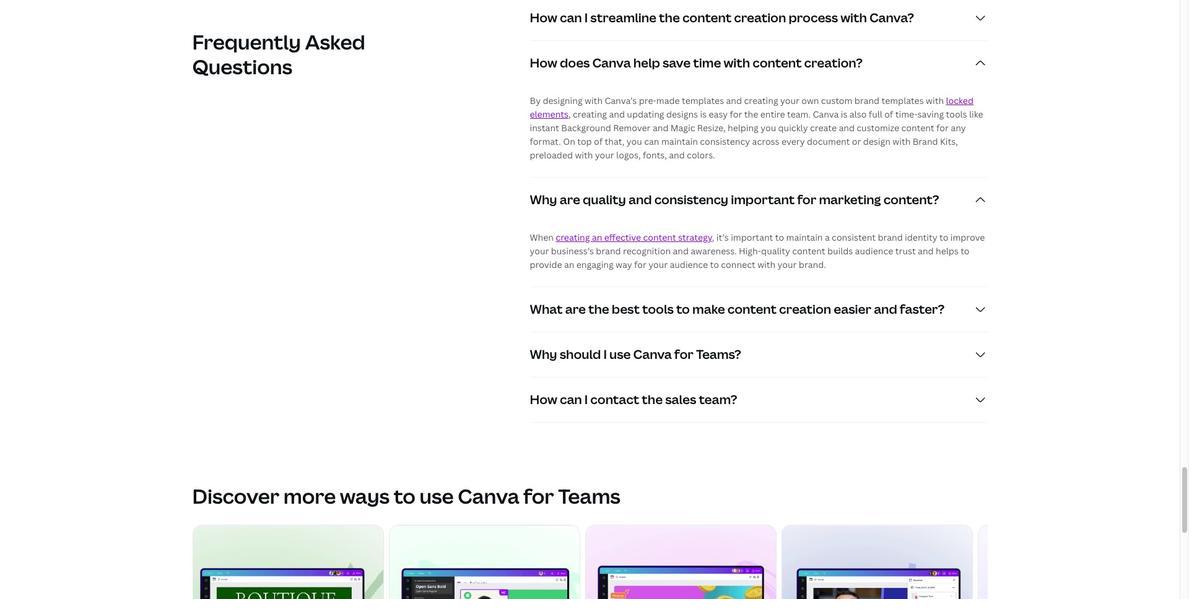 Task type: describe. For each thing, give the bounding box(es) containing it.
easier
[[834, 301, 872, 318]]

2 is from the left
[[841, 108, 848, 120]]

the left sales
[[642, 391, 663, 408]]

brand
[[913, 135, 938, 147]]

connect
[[721, 259, 756, 271]]

why should i use canva for teams?
[[530, 346, 741, 363]]

important inside , it's important to maintain a consistent brand identity to improve your business's brand recognition and awareness. high-quality content builds audience trust and helps to provide an engaging way for your audience to connect with your brand.
[[731, 231, 773, 243]]

2 templates from the left
[[882, 95, 924, 106]]

ways
[[340, 483, 390, 510]]

why should i use canva for teams? button
[[530, 332, 988, 377]]

with left brand
[[893, 135, 911, 147]]

faster?
[[900, 301, 945, 318]]

to right ways at the left bottom of the page
[[394, 483, 416, 510]]

an inside , it's important to maintain a consistent brand identity to improve your business's brand recognition and awareness. high-quality content builds audience trust and helps to provide an engaging way for your audience to connect with your brand.
[[564, 259, 575, 271]]

also
[[850, 108, 867, 120]]

teams
[[558, 483, 621, 510]]

recognition
[[623, 245, 671, 257]]

saving
[[918, 108, 944, 120]]

on
[[563, 135, 575, 147]]

every
[[782, 135, 805, 147]]

high-
[[739, 245, 762, 257]]

discover more ways to use canva for teams
[[192, 483, 621, 510]]

can for streamline
[[560, 9, 582, 26]]

for left teams
[[524, 483, 554, 510]]

to down awareness.
[[710, 259, 719, 271]]

document
[[807, 135, 850, 147]]

can inside , creating and updating designs is easy for the entire team. canva is also full of time-saving tools like instant background remover and magic resize, helping you quickly create and customize content for any format. on top of that, you can maintain consistency across every document or design with brand kits, preloaded with your logos, fonts, and colors.
[[644, 135, 660, 147]]

trust
[[896, 245, 916, 257]]

pre-
[[639, 95, 657, 106]]

time
[[693, 54, 721, 71]]

remover
[[613, 122, 651, 134]]

to up helps
[[940, 231, 949, 243]]

, for and
[[712, 231, 715, 243]]

canva?
[[870, 9, 914, 26]]

canva inside dropdown button
[[593, 54, 631, 71]]

locked elements
[[530, 95, 974, 120]]

own
[[802, 95, 819, 106]]

why are quality and consistency important for marketing content?
[[530, 191, 940, 208]]

creating an effective content strategy link
[[556, 231, 712, 243]]

with up the saving
[[926, 95, 944, 106]]

identity
[[905, 231, 938, 243]]

and down canva's
[[609, 108, 625, 120]]

and right fonts,
[[669, 149, 685, 161]]

0 vertical spatial brand
[[855, 95, 880, 106]]

marketing
[[819, 191, 881, 208]]

helps
[[936, 245, 959, 257]]

i for use
[[604, 346, 607, 363]]

designing
[[543, 95, 583, 106]]

consistency inside , creating and updating designs is easy for the entire team. canva is also full of time-saving tools like instant background remover and magic resize, helping you quickly create and customize content for any format. on top of that, you can maintain consistency across every document or design with brand kits, preloaded with your logos, fonts, and colors.
[[700, 135, 750, 147]]

full
[[869, 108, 883, 120]]

effective
[[605, 231, 641, 243]]

creation inside how can i streamline the content creation process with canva? dropdown button
[[734, 9, 786, 26]]

to inside "dropdown button"
[[676, 301, 690, 318]]

and up the or
[[839, 122, 855, 134]]

made
[[657, 95, 680, 106]]

content inside dropdown button
[[753, 54, 802, 71]]

preloaded
[[530, 149, 573, 161]]

1 is from the left
[[700, 108, 707, 120]]

sales
[[665, 391, 697, 408]]

customize
[[857, 122, 900, 134]]

provide
[[530, 259, 562, 271]]

when
[[530, 231, 554, 243]]

canva inside dropdown button
[[634, 346, 672, 363]]

entire
[[761, 108, 785, 120]]

magic
[[671, 122, 695, 134]]

are for what
[[565, 301, 586, 318]]

awareness.
[[691, 245, 737, 257]]

frequently
[[192, 28, 301, 55]]

resource improvecollaboration image
[[586, 526, 776, 600]]

for down by designing with canva's pre-made templates and creating your own custom brand templates with at the top of page
[[730, 108, 742, 120]]

creating for designs
[[573, 108, 607, 120]]

to down improve
[[961, 245, 970, 257]]

1 horizontal spatial an
[[592, 231, 602, 243]]

best
[[612, 301, 640, 318]]

locked elements link
[[530, 95, 974, 120]]

the inside , creating and updating designs is easy for the entire team. canva is also full of time-saving tools like instant background remover and magic resize, helping you quickly create and customize content for any format. on top of that, you can maintain consistency across every document or design with brand kits, preloaded with your logos, fonts, and colors.
[[745, 108, 759, 120]]

any
[[951, 122, 966, 134]]

creating for content
[[556, 231, 590, 243]]

builds
[[828, 245, 853, 257]]

for inside , it's important to maintain a consistent brand identity to improve your business's brand recognition and awareness. high-quality content builds audience trust and helps to provide an engaging way for your audience to connect with your brand.
[[634, 259, 647, 271]]

can for contact
[[560, 391, 582, 408]]

elements
[[530, 108, 569, 120]]

across
[[752, 135, 780, 147]]

what are the best tools to make content creation easier and faster?
[[530, 301, 945, 318]]

why are quality and consistency important for marketing content? button
[[530, 178, 988, 222]]

canva inside , creating and updating designs is easy for the entire team. canva is also full of time-saving tools like instant background remover and magic resize, helping you quickly create and customize content for any format. on top of that, you can maintain consistency across every document or design with brand kits, preloaded with your logos, fonts, and colors.
[[813, 108, 839, 120]]

frequently asked questions
[[192, 28, 365, 80]]

with inside dropdown button
[[841, 9, 867, 26]]

when creating an effective content strategy
[[530, 231, 712, 243]]

for inside the why are quality and consistency important for marketing content? dropdown button
[[798, 191, 817, 208]]

1 vertical spatial audience
[[670, 259, 708, 271]]

how does canva help save time with content creation?
[[530, 54, 863, 71]]

updating
[[627, 108, 664, 120]]

it's
[[717, 231, 729, 243]]

why for why should i use canva for teams?
[[530, 346, 557, 363]]

create
[[810, 122, 837, 134]]

with left canva's
[[585, 95, 603, 106]]

how can i streamline the content creation process with canva? button
[[530, 0, 988, 40]]

engaging
[[577, 259, 614, 271]]

0 vertical spatial audience
[[855, 245, 894, 257]]

fonts,
[[643, 149, 667, 161]]

resource manageassets image
[[979, 526, 1169, 600]]

resource planschedule image
[[782, 526, 972, 600]]

kits,
[[940, 135, 958, 147]]

locked
[[946, 95, 974, 106]]

resource engageyouraudience image
[[193, 526, 383, 600]]

maintain inside , it's important to maintain a consistent brand identity to improve your business's brand recognition and awareness. high-quality content builds audience trust and helps to provide an engaging way for your audience to connect with your brand.
[[787, 231, 823, 243]]

content inside "dropdown button"
[[728, 301, 777, 318]]

questions
[[192, 53, 292, 80]]

brand.
[[799, 259, 826, 271]]

, creating and updating designs is easy for the entire team. canva is also full of time-saving tools like instant background remover and magic resize, helping you quickly create and customize content for any format. on top of that, you can maintain consistency across every document or design with brand kits, preloaded with your logos, fonts, and colors.
[[530, 108, 984, 161]]

contact
[[591, 391, 640, 408]]

logos,
[[617, 149, 641, 161]]



Task type: vqa. For each thing, say whether or not it's contained in the screenshot.
leftmost (+2)
no



Task type: locate. For each thing, give the bounding box(es) containing it.
custom
[[821, 95, 853, 106]]

of right full
[[885, 108, 894, 120]]

your left brand.
[[778, 259, 797, 271]]

1 templates from the left
[[682, 95, 724, 106]]

quality
[[583, 191, 626, 208], [761, 245, 791, 257]]

brand up trust
[[878, 231, 903, 243]]

, inside , it's important to maintain a consistent brand identity to improve your business's brand recognition and awareness. high-quality content builds audience trust and helps to provide an engaging way for your audience to connect with your brand.
[[712, 231, 715, 243]]

0 vertical spatial you
[[761, 122, 776, 134]]

process
[[789, 9, 838, 26]]

, left the it's
[[712, 231, 715, 243]]

top
[[578, 135, 592, 147]]

what are the best tools to make content creation easier and faster? button
[[530, 287, 988, 332]]

0 vertical spatial maintain
[[662, 135, 698, 147]]

1 vertical spatial brand
[[878, 231, 903, 243]]

0 vertical spatial of
[[885, 108, 894, 120]]

0 vertical spatial important
[[731, 191, 795, 208]]

creation up how does canva help save time with content creation? dropdown button
[[734, 9, 786, 26]]

how for how does canva help save time with content creation?
[[530, 54, 558, 71]]

i for contact
[[585, 391, 588, 408]]

colors.
[[687, 149, 715, 161]]

templates up time-
[[882, 95, 924, 106]]

tools inside "dropdown button"
[[642, 301, 674, 318]]

2 vertical spatial brand
[[596, 245, 621, 257]]

1 vertical spatial you
[[627, 135, 642, 147]]

instant
[[530, 122, 559, 134]]

2 how from the top
[[530, 54, 558, 71]]

and up creating an effective content strategy link
[[629, 191, 652, 208]]

important up high-
[[731, 231, 773, 243]]

you down remover on the right
[[627, 135, 642, 147]]

you up across
[[761, 122, 776, 134]]

1 horizontal spatial tools
[[946, 108, 967, 120]]

1 horizontal spatial quality
[[761, 245, 791, 257]]

are right what
[[565, 301, 586, 318]]

, it's important to maintain a consistent brand identity to improve your business's brand recognition and awareness. high-quality content builds audience trust and helps to provide an engaging way for your audience to connect with your brand.
[[530, 231, 985, 271]]

, inside , creating and updating designs is easy for the entire team. canva is also full of time-saving tools like instant background remover and magic resize, helping you quickly create and customize content for any format. on top of that, you can maintain consistency across every document or design with brand kits, preloaded with your logos, fonts, and colors.
[[569, 108, 571, 120]]

audience down strategy
[[670, 259, 708, 271]]

with
[[841, 9, 867, 26], [724, 54, 750, 71], [585, 95, 603, 106], [926, 95, 944, 106], [893, 135, 911, 147], [575, 149, 593, 161], [758, 259, 776, 271]]

creating up entire
[[744, 95, 779, 106]]

how
[[530, 9, 558, 26], [530, 54, 558, 71], [530, 391, 558, 408]]

consistent
[[832, 231, 876, 243]]

quality inside dropdown button
[[583, 191, 626, 208]]

does
[[560, 54, 590, 71]]

discover
[[192, 483, 280, 510]]

design
[[863, 135, 891, 147]]

1 vertical spatial i
[[604, 346, 607, 363]]

important up , it's important to maintain a consistent brand identity to improve your business's brand recognition and awareness. high-quality content builds audience trust and helps to provide an engaging way for your audience to connect with your brand.
[[731, 191, 795, 208]]

for
[[730, 108, 742, 120], [937, 122, 949, 134], [798, 191, 817, 208], [634, 259, 647, 271], [675, 346, 694, 363], [524, 483, 554, 510]]

team?
[[699, 391, 738, 408]]

use
[[610, 346, 631, 363], [420, 483, 454, 510]]

team.
[[787, 108, 811, 120]]

your down that, on the top of the page
[[595, 149, 614, 161]]

creating up background on the top of the page
[[573, 108, 607, 120]]

creating up the business's
[[556, 231, 590, 243]]

the up 'helping' in the right of the page
[[745, 108, 759, 120]]

is left "also" at the right top of page
[[841, 108, 848, 120]]

with right time
[[724, 54, 750, 71]]

content
[[683, 9, 732, 26], [753, 54, 802, 71], [902, 122, 935, 134], [643, 231, 676, 243], [793, 245, 826, 257], [728, 301, 777, 318]]

to
[[776, 231, 784, 243], [940, 231, 949, 243], [961, 245, 970, 257], [710, 259, 719, 271], [676, 301, 690, 318], [394, 483, 416, 510]]

2 why from the top
[[530, 346, 557, 363]]

0 vertical spatial can
[[560, 9, 582, 26]]

content inside , it's important to maintain a consistent brand identity to improve your business's brand recognition and awareness. high-quality content builds audience trust and helps to provide an engaging way for your audience to connect with your brand.
[[793, 245, 826, 257]]

and down updating
[[653, 122, 669, 134]]

1 vertical spatial maintain
[[787, 231, 823, 243]]

, down designing
[[569, 108, 571, 120]]

creating
[[744, 95, 779, 106], [573, 108, 607, 120], [556, 231, 590, 243]]

1 vertical spatial an
[[564, 259, 575, 271]]

are inside dropdown button
[[560, 191, 580, 208]]

creation?
[[805, 54, 863, 71]]

0 horizontal spatial ,
[[569, 108, 571, 120]]

1 how from the top
[[530, 9, 558, 26]]

0 vertical spatial i
[[585, 9, 588, 26]]

should
[[560, 346, 601, 363]]

your inside , creating and updating designs is easy for the entire team. canva is also full of time-saving tools like instant background remover and magic resize, helping you quickly create and customize content for any format. on top of that, you can maintain consistency across every document or design with brand kits, preloaded with your logos, fonts, and colors.
[[595, 149, 614, 161]]

content up brand.
[[793, 245, 826, 257]]

2 vertical spatial i
[[585, 391, 588, 408]]

canva's
[[605, 95, 637, 106]]

0 vertical spatial quality
[[583, 191, 626, 208]]

1 vertical spatial consistency
[[655, 191, 729, 208]]

i for streamline
[[585, 9, 588, 26]]

are down the preloaded
[[560, 191, 580, 208]]

0 horizontal spatial maintain
[[662, 135, 698, 147]]

, for help
[[569, 108, 571, 120]]

can up fonts,
[[644, 135, 660, 147]]

1 horizontal spatial audience
[[855, 245, 894, 257]]

time-
[[896, 108, 918, 120]]

an left "effective"
[[592, 231, 602, 243]]

an down the business's
[[564, 259, 575, 271]]

and up the easy
[[726, 95, 742, 106]]

content up time
[[683, 9, 732, 26]]

with left canva?
[[841, 9, 867, 26]]

and right the easier
[[874, 301, 898, 318]]

for left teams?
[[675, 346, 694, 363]]

maintain down magic
[[662, 135, 698, 147]]

0 vertical spatial tools
[[946, 108, 967, 120]]

tools
[[946, 108, 967, 120], [642, 301, 674, 318]]

how inside dropdown button
[[530, 54, 558, 71]]

can up does
[[560, 9, 582, 26]]

1 horizontal spatial templates
[[882, 95, 924, 106]]

with down high-
[[758, 259, 776, 271]]

easy
[[709, 108, 728, 120]]

0 vertical spatial an
[[592, 231, 602, 243]]

brand up full
[[855, 95, 880, 106]]

the left best
[[589, 301, 609, 318]]

are
[[560, 191, 580, 208], [565, 301, 586, 318]]

0 horizontal spatial is
[[700, 108, 707, 120]]

content?
[[884, 191, 940, 208]]

2 vertical spatial can
[[560, 391, 582, 408]]

0 vertical spatial ,
[[569, 108, 571, 120]]

1 horizontal spatial ,
[[712, 231, 715, 243]]

maintain inside , creating and updating designs is easy for the entire team. canva is also full of time-saving tools like instant background remover and magic resize, helping you quickly create and customize content for any format. on top of that, you can maintain consistency across every document or design with brand kits, preloaded with your logos, fonts, and colors.
[[662, 135, 698, 147]]

quality inside , it's important to maintain a consistent brand identity to improve your business's brand recognition and awareness. high-quality content builds audience trust and helps to provide an engaging way for your audience to connect with your brand.
[[761, 245, 791, 257]]

an
[[592, 231, 602, 243], [564, 259, 575, 271]]

why inside the why are quality and consistency important for marketing content? dropdown button
[[530, 191, 557, 208]]

2 vertical spatial how
[[530, 391, 558, 408]]

0 horizontal spatial templates
[[682, 95, 724, 106]]

resource buildyourbrand image
[[389, 526, 580, 600]]

of right the top
[[594, 135, 603, 147]]

is
[[700, 108, 707, 120], [841, 108, 848, 120]]

consistency up strategy
[[655, 191, 729, 208]]

0 horizontal spatial of
[[594, 135, 603, 147]]

creation inside what are the best tools to make content creation easier and faster? "dropdown button"
[[779, 301, 832, 318]]

0 vertical spatial use
[[610, 346, 631, 363]]

i left contact
[[585, 391, 588, 408]]

more
[[284, 483, 336, 510]]

1 vertical spatial why
[[530, 346, 557, 363]]

1 horizontal spatial use
[[610, 346, 631, 363]]

brand down the when creating an effective content strategy
[[596, 245, 621, 257]]

0 vertical spatial creating
[[744, 95, 779, 106]]

and inside "dropdown button"
[[874, 301, 898, 318]]

audience
[[855, 245, 894, 257], [670, 259, 708, 271]]

with down the top
[[575, 149, 593, 161]]

consistency
[[700, 135, 750, 147], [655, 191, 729, 208]]

0 horizontal spatial audience
[[670, 259, 708, 271]]

3 how from the top
[[530, 391, 558, 408]]

content right "make"
[[728, 301, 777, 318]]

and down strategy
[[673, 245, 689, 257]]

1 vertical spatial how
[[530, 54, 558, 71]]

,
[[569, 108, 571, 120], [712, 231, 715, 243]]

why for why are quality and consistency important for marketing content?
[[530, 191, 557, 208]]

2 important from the top
[[731, 231, 773, 243]]

templates up the easy
[[682, 95, 724, 106]]

how does canva help save time with content creation? button
[[530, 41, 988, 85]]

1 vertical spatial creating
[[573, 108, 607, 120]]

are inside "dropdown button"
[[565, 301, 586, 318]]

or
[[852, 135, 861, 147]]

i left streamline
[[585, 9, 588, 26]]

is left the easy
[[700, 108, 707, 120]]

1 vertical spatial of
[[594, 135, 603, 147]]

1 vertical spatial tools
[[642, 301, 674, 318]]

teams?
[[696, 346, 741, 363]]

tools up any
[[946, 108, 967, 120]]

how for how can i contact the sales team?
[[530, 391, 558, 408]]

to left "make"
[[676, 301, 690, 318]]

tools inside , creating and updating designs is easy for the entire team. canva is also full of time-saving tools like instant background remover and magic resize, helping you quickly create and customize content for any format. on top of that, you can maintain consistency across every document or design with brand kits, preloaded with your logos, fonts, and colors.
[[946, 108, 967, 120]]

i right 'should'
[[604, 346, 607, 363]]

0 vertical spatial consistency
[[700, 135, 750, 147]]

content inside , creating and updating designs is easy for the entire team. canva is also full of time-saving tools like instant background remover and magic resize, helping you quickly create and customize content for any format. on top of that, you can maintain consistency across every document or design with brand kits, preloaded with your logos, fonts, and colors.
[[902, 122, 935, 134]]

tools right best
[[642, 301, 674, 318]]

1 vertical spatial ,
[[712, 231, 715, 243]]

why up when
[[530, 191, 557, 208]]

1 horizontal spatial of
[[885, 108, 894, 120]]

1 horizontal spatial maintain
[[787, 231, 823, 243]]

how for how can i streamline the content creation process with canva?
[[530, 9, 558, 26]]

important
[[731, 191, 795, 208], [731, 231, 773, 243]]

templates
[[682, 95, 724, 106], [882, 95, 924, 106]]

can left contact
[[560, 391, 582, 408]]

and
[[726, 95, 742, 106], [609, 108, 625, 120], [653, 122, 669, 134], [839, 122, 855, 134], [669, 149, 685, 161], [629, 191, 652, 208], [673, 245, 689, 257], [918, 245, 934, 257], [874, 301, 898, 318]]

1 vertical spatial important
[[731, 231, 773, 243]]

0 horizontal spatial quality
[[583, 191, 626, 208]]

0 vertical spatial why
[[530, 191, 557, 208]]

designs
[[667, 108, 698, 120]]

you
[[761, 122, 776, 134], [627, 135, 642, 147]]

for up kits,
[[937, 122, 949, 134]]

1 vertical spatial creation
[[779, 301, 832, 318]]

0 vertical spatial how
[[530, 9, 558, 26]]

asked
[[305, 28, 365, 55]]

audience down consistent
[[855, 245, 894, 257]]

your down recognition
[[649, 259, 668, 271]]

canva
[[593, 54, 631, 71], [813, 108, 839, 120], [634, 346, 672, 363], [458, 483, 520, 510]]

the
[[659, 9, 680, 26], [745, 108, 759, 120], [589, 301, 609, 318], [642, 391, 663, 408]]

1 vertical spatial are
[[565, 301, 586, 318]]

for inside why should i use canva for teams? dropdown button
[[675, 346, 694, 363]]

to down the why are quality and consistency important for marketing content? dropdown button
[[776, 231, 784, 243]]

business's
[[551, 245, 594, 257]]

1 vertical spatial use
[[420, 483, 454, 510]]

1 horizontal spatial you
[[761, 122, 776, 134]]

creation down brand.
[[779, 301, 832, 318]]

strategy
[[678, 231, 712, 243]]

content up recognition
[[643, 231, 676, 243]]

creating inside , creating and updating designs is easy for the entire team. canva is also full of time-saving tools like instant background remover and magic resize, helping you quickly create and customize content for any format. on top of that, you can maintain consistency across every document or design with brand kits, preloaded with your logos, fonts, and colors.
[[573, 108, 607, 120]]

content down how can i streamline the content creation process with canva? dropdown button
[[753, 54, 802, 71]]

0 vertical spatial are
[[560, 191, 580, 208]]

content up brand
[[902, 122, 935, 134]]

resize,
[[698, 122, 726, 134]]

content inside dropdown button
[[683, 9, 732, 26]]

consistency down resize,
[[700, 135, 750, 147]]

1 horizontal spatial is
[[841, 108, 848, 120]]

1 vertical spatial quality
[[761, 245, 791, 257]]

improve
[[951, 231, 985, 243]]

help
[[634, 54, 660, 71]]

0 horizontal spatial an
[[564, 259, 575, 271]]

for left marketing on the top right of page
[[798, 191, 817, 208]]

creation
[[734, 9, 786, 26], [779, 301, 832, 318]]

0 horizontal spatial you
[[627, 135, 642, 147]]

consistency inside dropdown button
[[655, 191, 729, 208]]

your down when
[[530, 245, 549, 257]]

way
[[616, 259, 632, 271]]

helping
[[728, 122, 759, 134]]

are for why
[[560, 191, 580, 208]]

0 horizontal spatial use
[[420, 483, 454, 510]]

0 horizontal spatial tools
[[642, 301, 674, 318]]

how can i contact the sales team?
[[530, 391, 738, 408]]

with inside dropdown button
[[724, 54, 750, 71]]

and down "identity"
[[918, 245, 934, 257]]

streamline
[[591, 9, 657, 26]]

with inside , it's important to maintain a consistent brand identity to improve your business's brand recognition and awareness. high-quality content builds audience trust and helps to provide an engaging way for your audience to connect with your brand.
[[758, 259, 776, 271]]

by
[[530, 95, 541, 106]]

1 vertical spatial can
[[644, 135, 660, 147]]

your up 'team.' in the right of the page
[[781, 95, 800, 106]]

the up save
[[659, 9, 680, 26]]

maintain left 'a'
[[787, 231, 823, 243]]

use inside dropdown button
[[610, 346, 631, 363]]

quickly
[[779, 122, 808, 134]]

like
[[970, 108, 984, 120]]

why inside why should i use canva for teams? dropdown button
[[530, 346, 557, 363]]

2 vertical spatial creating
[[556, 231, 590, 243]]

why
[[530, 191, 557, 208], [530, 346, 557, 363]]

1 important from the top
[[731, 191, 795, 208]]

that,
[[605, 135, 625, 147]]

format.
[[530, 135, 561, 147]]

brand
[[855, 95, 880, 106], [878, 231, 903, 243], [596, 245, 621, 257]]

what
[[530, 301, 563, 318]]

and inside dropdown button
[[629, 191, 652, 208]]

1 why from the top
[[530, 191, 557, 208]]

0 vertical spatial creation
[[734, 9, 786, 26]]

the inside "dropdown button"
[[589, 301, 609, 318]]

why left 'should'
[[530, 346, 557, 363]]

make
[[693, 301, 725, 318]]

important inside dropdown button
[[731, 191, 795, 208]]

for down recognition
[[634, 259, 647, 271]]

how can i streamline the content creation process with canva?
[[530, 9, 914, 26]]

save
[[663, 54, 691, 71]]



